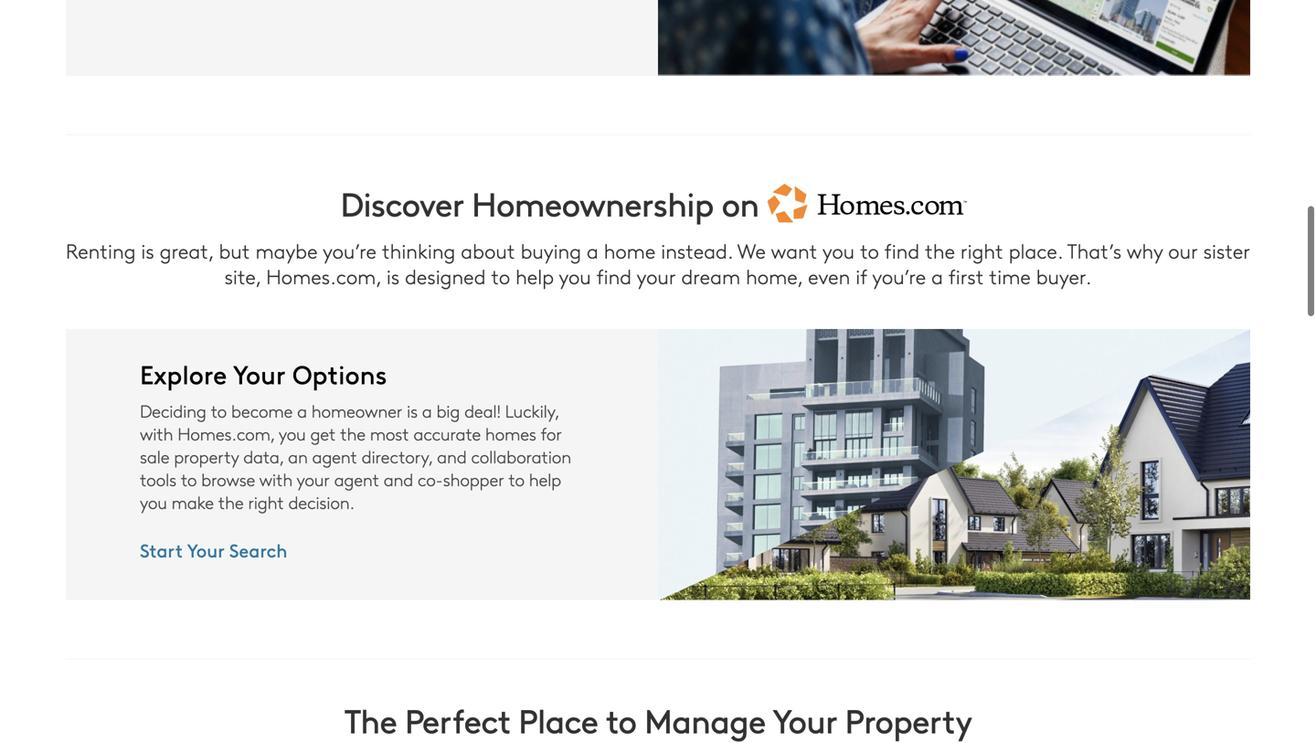 Task type: locate. For each thing, give the bounding box(es) containing it.
your left dream on the right of the page
[[637, 262, 676, 290]]

and
[[437, 445, 467, 468], [384, 467, 413, 491]]

your for explore
[[233, 356, 286, 391]]

1 horizontal spatial with
[[259, 467, 293, 491]]

you're right the 'maybe'
[[323, 237, 377, 264]]

2 vertical spatial the
[[218, 490, 244, 514]]

0 vertical spatial the
[[925, 237, 955, 264]]

1 horizontal spatial your
[[637, 262, 676, 290]]

options
[[292, 356, 387, 391]]

decision.
[[288, 490, 355, 514]]

about
[[461, 237, 515, 264]]

0 horizontal spatial right
[[248, 490, 284, 514]]

a left big
[[422, 399, 432, 422]]

1 vertical spatial your
[[187, 537, 225, 562]]

you're right if
[[872, 262, 926, 290]]

sale
[[140, 445, 169, 468]]

want
[[771, 237, 818, 264]]

0 vertical spatial your
[[233, 356, 286, 391]]

to right shopper
[[509, 467, 525, 491]]

1 vertical spatial right
[[248, 490, 284, 514]]

0 horizontal spatial the
[[218, 490, 244, 514]]

your inside button
[[187, 537, 225, 562]]

you left home
[[559, 262, 591, 290]]

0 vertical spatial homes.com,
[[266, 262, 381, 290]]

1 vertical spatial help
[[529, 467, 561, 491]]

to right place
[[606, 697, 636, 742]]

2 vertical spatial your
[[773, 697, 837, 742]]

1 horizontal spatial your
[[233, 356, 286, 391]]

shopper
[[443, 467, 504, 491]]

the
[[925, 237, 955, 264], [340, 422, 366, 445], [218, 490, 244, 514]]

co-
[[418, 467, 443, 491]]

agent down the most
[[334, 467, 379, 491]]

you're
[[323, 237, 377, 264], [872, 262, 926, 290]]

on
[[722, 180, 759, 225]]

0 horizontal spatial your
[[297, 467, 330, 491]]

1 vertical spatial homes.com,
[[178, 422, 275, 445]]

renting
[[66, 237, 136, 264]]

0 vertical spatial help
[[516, 262, 554, 290]]

perfect
[[405, 697, 510, 742]]

1 horizontal spatial right
[[961, 237, 1004, 264]]

with up tools
[[140, 422, 173, 445]]

get
[[310, 422, 336, 445]]

is left great,
[[141, 237, 154, 264]]

home,
[[746, 262, 803, 290]]

data,
[[243, 445, 284, 468]]

if
[[856, 262, 867, 290]]

renting is great, but maybe you're thinking about buying a home instead. we want you to find the right place. that's why our sister site, homes.com, is designed to help you find your dream home, even if you're a first time buyer.
[[66, 237, 1250, 290]]

help down for
[[529, 467, 561, 491]]

discover
[[340, 180, 464, 225]]

is left big
[[407, 399, 418, 422]]

sister
[[1204, 237, 1250, 264]]

0 horizontal spatial your
[[187, 537, 225, 562]]

that's
[[1067, 237, 1122, 264]]

time
[[989, 262, 1031, 290]]

help right about
[[516, 262, 554, 290]]

0 horizontal spatial with
[[140, 422, 173, 445]]

designed
[[405, 262, 486, 290]]

dream
[[681, 262, 741, 290]]

0 vertical spatial right
[[961, 237, 1004, 264]]

is left designed
[[387, 262, 400, 290]]

homeowner
[[311, 399, 402, 422]]

homes.com, up "browse"
[[178, 422, 275, 445]]

agent
[[312, 445, 357, 468], [334, 467, 379, 491]]

your inside the explore your options deciding to become a homeowner is a big deal! luckily, with homes.com, you get the most accurate homes for sale property data, an agent directory, and collaboration tools to browse with your agent and co-shopper to help you make the right decision.
[[297, 467, 330, 491]]

2 horizontal spatial is
[[407, 399, 418, 422]]

0 vertical spatial your
[[637, 262, 676, 290]]

1 horizontal spatial is
[[387, 262, 400, 290]]

your down get
[[297, 467, 330, 491]]

1 vertical spatial your
[[297, 467, 330, 491]]

your for start
[[187, 537, 225, 562]]

explore
[[140, 356, 227, 391]]

we
[[737, 237, 766, 264]]

the inside renting is great, but maybe you're thinking about buying a home instead. we want you to find the right place. that's why our sister site, homes.com, is designed to help you find your dream home, even if you're a first time buyer.
[[925, 237, 955, 264]]

1 horizontal spatial the
[[340, 422, 366, 445]]

homes.com, right site,
[[266, 262, 381, 290]]

2 horizontal spatial your
[[773, 697, 837, 742]]

your
[[637, 262, 676, 290], [297, 467, 330, 491]]

big
[[436, 399, 460, 422]]

2 horizontal spatial the
[[925, 237, 955, 264]]

the right make
[[218, 490, 244, 514]]

make
[[172, 490, 214, 514]]

you
[[823, 237, 855, 264], [559, 262, 591, 290], [279, 422, 306, 445], [140, 490, 167, 514]]

homes.com, inside renting is great, but maybe you're thinking about buying a home instead. we want you to find the right place. that's why our sister site, homes.com, is designed to help you find your dream home, even if you're a first time buyer.
[[266, 262, 381, 290]]

a left get
[[297, 399, 307, 422]]

find right if
[[885, 237, 920, 264]]

to left become
[[211, 399, 227, 422]]

homes.com,
[[266, 262, 381, 290], [178, 422, 275, 445]]

find
[[885, 237, 920, 264], [597, 262, 632, 290]]

right left place.
[[961, 237, 1004, 264]]

start your search link
[[140, 532, 287, 568]]

explore your options deciding to become a homeowner is a big deal! luckily, with homes.com, you get the most accurate homes for sale property data, an agent directory, and collaboration tools to browse with your agent and co-shopper to help you make the right decision.
[[140, 356, 571, 514]]

is inside the explore your options deciding to become a homeowner is a big deal! luckily, with homes.com, you get the most accurate homes for sale property data, an agent directory, and collaboration tools to browse with your agent and co-shopper to help you make the right decision.
[[407, 399, 418, 422]]

find right buying
[[597, 262, 632, 290]]

tools
[[140, 467, 176, 491]]

1 vertical spatial with
[[259, 467, 293, 491]]

homes.com, inside the explore your options deciding to become a homeowner is a big deal! luckily, with homes.com, you get the most accurate homes for sale property data, an agent directory, and collaboration tools to browse with your agent and co-shopper to help you make the right decision.
[[178, 422, 275, 445]]

with right "browse"
[[259, 467, 293, 491]]

and left co-
[[384, 467, 413, 491]]

collaboration
[[471, 445, 571, 468]]

a
[[587, 237, 599, 264], [932, 262, 943, 290], [297, 399, 307, 422], [422, 399, 432, 422]]

right
[[961, 237, 1004, 264], [248, 490, 284, 514]]

help
[[516, 262, 554, 290], [529, 467, 561, 491]]

search
[[229, 537, 287, 562]]

a left the first
[[932, 262, 943, 290]]

the left time
[[925, 237, 955, 264]]

start your search button
[[140, 532, 287, 568]]

1 vertical spatial the
[[340, 422, 366, 445]]

and down big
[[437, 445, 467, 468]]

your
[[233, 356, 286, 391], [187, 537, 225, 562], [773, 697, 837, 742]]

the right get
[[340, 422, 366, 445]]

0 horizontal spatial and
[[384, 467, 413, 491]]

your inside the explore your options deciding to become a homeowner is a big deal! luckily, with homes.com, you get the most accurate homes for sale property data, an agent directory, and collaboration tools to browse with your agent and co-shopper to help you make the right decision.
[[233, 356, 286, 391]]

start your search
[[140, 537, 287, 562]]

right down data,
[[248, 490, 284, 514]]

to
[[860, 237, 879, 264], [491, 262, 510, 290], [211, 399, 227, 422], [181, 467, 197, 491], [509, 467, 525, 491], [606, 697, 636, 742]]

our
[[1169, 237, 1198, 264]]

with
[[140, 422, 173, 445], [259, 467, 293, 491]]

is
[[141, 237, 154, 264], [387, 262, 400, 290], [407, 399, 418, 422]]

agent right an
[[312, 445, 357, 468]]



Task type: describe. For each thing, give the bounding box(es) containing it.
the for great,
[[925, 237, 955, 264]]

most
[[370, 422, 409, 445]]

discover homeownership on
[[340, 180, 759, 225]]

browse
[[201, 467, 255, 491]]

but
[[219, 237, 250, 264]]

to down start your search image
[[860, 237, 879, 264]]

manage
[[644, 697, 766, 742]]

instead.
[[661, 237, 733, 264]]

great,
[[160, 237, 214, 264]]

homeownership
[[472, 180, 714, 225]]

1 horizontal spatial find
[[885, 237, 920, 264]]

thinking
[[382, 237, 456, 264]]

right inside renting is great, but maybe you're thinking about buying a home instead. we want you to find the right place. that's why our sister site, homes.com, is designed to help you find your dream home, even if you're a first time buyer.
[[961, 237, 1004, 264]]

a left home
[[587, 237, 599, 264]]

deal!
[[464, 399, 501, 422]]

why
[[1127, 237, 1163, 264]]

help inside the explore your options deciding to become a homeowner is a big deal! luckily, with homes.com, you get the most accurate homes for sale property data, an agent directory, and collaboration tools to browse with your agent and co-shopper to help you make the right decision.
[[529, 467, 561, 491]]

buyer.
[[1036, 262, 1092, 290]]

an
[[288, 445, 308, 468]]

0 vertical spatial with
[[140, 422, 173, 445]]

property
[[174, 445, 239, 468]]

first
[[949, 262, 984, 290]]

to right designed
[[491, 262, 510, 290]]

0 horizontal spatial you're
[[323, 237, 377, 264]]

buying
[[521, 237, 581, 264]]

0 horizontal spatial is
[[141, 237, 154, 264]]

start
[[140, 537, 183, 562]]

home
[[604, 237, 656, 264]]

site,
[[224, 262, 261, 290]]

to right tools
[[181, 467, 197, 491]]

start your search image
[[759, 179, 976, 227]]

you left get
[[279, 422, 306, 445]]

help inside renting is great, but maybe you're thinking about buying a home instead. we want you to find the right place. that's why our sister site, homes.com, is designed to help you find your dream home, even if you're a first time buyer.
[[516, 262, 554, 290]]

place.
[[1009, 237, 1063, 264]]

property
[[845, 697, 972, 742]]

1 horizontal spatial and
[[437, 445, 467, 468]]

the
[[344, 697, 397, 742]]

for
[[541, 422, 562, 445]]

you left if
[[823, 237, 855, 264]]

accurate
[[414, 422, 481, 445]]

place
[[518, 697, 598, 742]]

even
[[808, 262, 850, 290]]

right inside the explore your options deciding to become a homeowner is a big deal! luckily, with homes.com, you get the most accurate homes for sale property data, an agent directory, and collaboration tools to browse with your agent and co-shopper to help you make the right decision.
[[248, 490, 284, 514]]

the perfect place to manage your property
[[344, 697, 972, 742]]

luckily,
[[505, 399, 559, 422]]

maybe
[[255, 237, 318, 264]]

you left make
[[140, 490, 167, 514]]

0 horizontal spatial find
[[597, 262, 632, 290]]

the for options
[[340, 422, 366, 445]]

become
[[231, 399, 293, 422]]

directory,
[[362, 445, 433, 468]]

your inside renting is great, but maybe you're thinking about buying a home instead. we want you to find the right place. that's why our sister site, homes.com, is designed to help you find your dream home, even if you're a first time buyer.
[[637, 262, 676, 290]]

1 horizontal spatial you're
[[872, 262, 926, 290]]

deciding
[[140, 399, 206, 422]]

homes
[[485, 422, 536, 445]]



Task type: vqa. For each thing, say whether or not it's contained in the screenshot.
Apartments.com Logo
no



